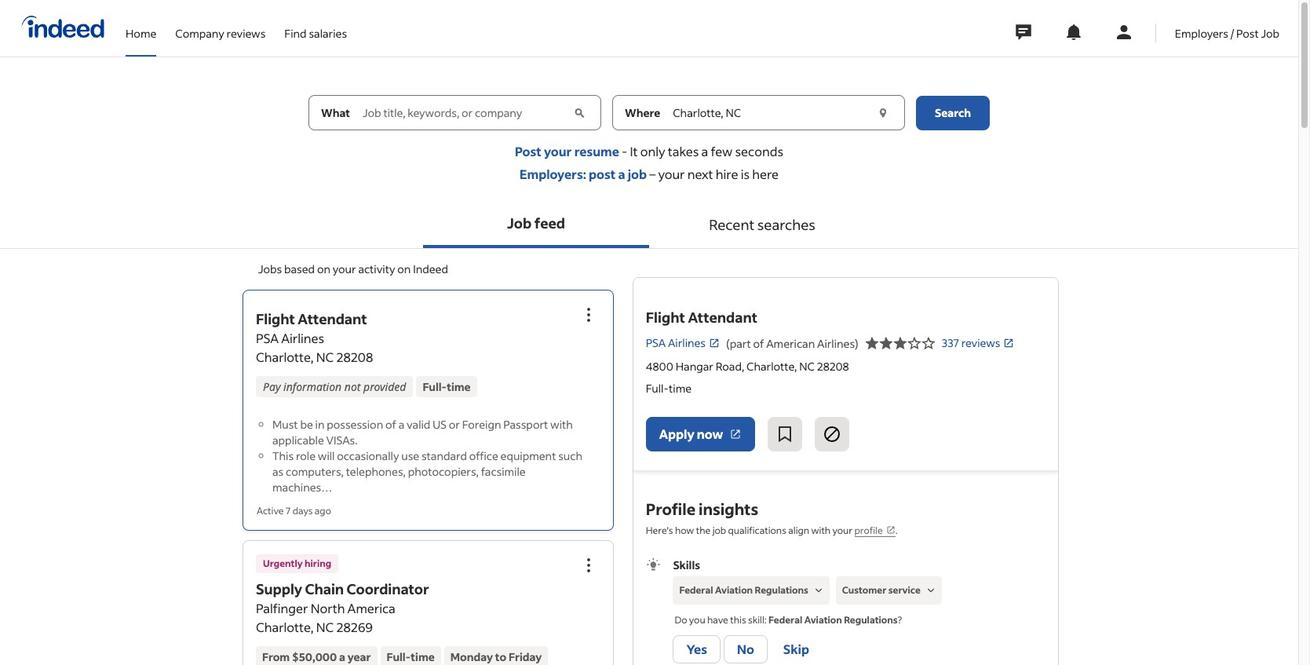 Task type: describe. For each thing, give the bounding box(es) containing it.
1 horizontal spatial regulations
[[844, 614, 898, 626]]

your left profile
[[833, 524, 853, 536]]

employers:
[[520, 166, 586, 182]]

only
[[640, 143, 666, 159]]

?
[[898, 614, 902, 626]]

1 horizontal spatial airlines
[[668, 335, 706, 350]]

will
[[318, 448, 335, 463]]

chain
[[305, 579, 344, 598]]

What field
[[360, 95, 570, 130]]

full-time for psa airlines
[[423, 379, 471, 394]]

home link
[[126, 0, 156, 53]]

you
[[689, 614, 706, 626]]

attendant for flight attendant psa airlines charlotte, nc 28208
[[298, 309, 367, 328]]

time for palfinger north america
[[411, 649, 435, 664]]

have
[[707, 614, 728, 626]]

as
[[272, 464, 284, 479]]

recent
[[709, 215, 755, 234]]

provided
[[364, 379, 406, 394]]

job for the
[[713, 524, 726, 536]]

1 horizontal spatial federal
[[769, 614, 803, 626]]

active
[[257, 505, 284, 517]]

job actions for supply chain coordinator is collapsed image
[[579, 556, 598, 575]]

role
[[296, 448, 316, 463]]

airlines)
[[817, 336, 859, 351]]

notifications unread count 0 image
[[1065, 23, 1083, 42]]

now
[[697, 426, 723, 442]]

ago
[[315, 505, 331, 517]]

employers / post job link
[[1175, 0, 1280, 53]]

find salaries link
[[285, 0, 347, 53]]

service
[[889, 584, 921, 596]]

do
[[675, 614, 687, 626]]

from $50,000 a year
[[262, 649, 371, 664]]

employers: post a job
[[520, 166, 647, 182]]

pay information not provided
[[263, 379, 406, 394]]

0 vertical spatial of
[[753, 336, 764, 351]]

job inside employers / post job link
[[1261, 26, 1280, 40]]

337
[[942, 335, 959, 350]]

find salaries
[[285, 26, 347, 40]]

align
[[789, 524, 810, 536]]

4800 hangar road, charlotte, nc 28208
[[646, 359, 849, 374]]

account image
[[1115, 23, 1134, 42]]

1 horizontal spatial psa
[[646, 335, 666, 350]]

profile link
[[855, 524, 896, 537]]

4800
[[646, 359, 674, 374]]

$50,000
[[292, 649, 337, 664]]

.
[[896, 524, 898, 536]]

psa inside flight attendant psa airlines charlotte, nc 28208
[[256, 330, 279, 346]]

urgently
[[263, 557, 303, 569]]

full-time down 4800
[[646, 381, 692, 396]]

flight attendant psa airlines charlotte, nc 28208
[[256, 309, 373, 365]]

none search field inside profile insights main content
[[309, 95, 990, 143]]

possession
[[327, 417, 383, 432]]

what
[[321, 105, 350, 120]]

1 on from the left
[[317, 261, 331, 276]]

hangar
[[676, 359, 714, 374]]

coordinator
[[347, 579, 429, 598]]

(part of american airlines)
[[726, 336, 859, 351]]

time for psa airlines
[[447, 379, 471, 394]]

apply
[[659, 426, 695, 442]]

hire
[[716, 166, 738, 182]]

flight for flight attendant psa airlines charlotte, nc 28208
[[256, 309, 295, 328]]

full- for palfinger north america
[[387, 649, 411, 664]]

company reviews
[[175, 26, 266, 40]]

full-time for palfinger north america
[[387, 649, 435, 664]]

1 horizontal spatial aviation
[[805, 614, 842, 626]]

palfinger
[[256, 600, 308, 616]]

of inside must be in possession of a valid us or foreign passport with applicable visas. this role will occasionally use standard office equipment such as computers, telephones, photocopiers, facsimile machines…
[[385, 417, 396, 432]]

must be in possession of a valid us or foreign passport with applicable visas. this role will occasionally use standard office equipment such as computers, telephones, photocopiers, facsimile machines…
[[272, 417, 583, 495]]

regulations inside button
[[755, 584, 809, 596]]

monday to friday
[[450, 649, 542, 664]]

foreign
[[462, 417, 501, 432]]

equipment
[[501, 448, 556, 463]]

-
[[622, 143, 628, 159]]

clear element for where
[[875, 105, 891, 121]]

this
[[730, 614, 746, 626]]

few
[[711, 143, 733, 159]]

28208 inside flight attendant psa airlines charlotte, nc 28208
[[336, 349, 373, 365]]

passport
[[503, 417, 548, 432]]

search button
[[916, 95, 990, 130]]

do you have this skill: federal aviation regulations ?
[[675, 614, 902, 626]]

1 horizontal spatial post
[[1237, 26, 1259, 40]]

charlotte, for 4800 hangar road, charlotte, nc 28208
[[747, 359, 797, 374]]

a right post
[[618, 166, 625, 182]]

Where field
[[670, 95, 874, 130]]

337 reviews
[[942, 335, 1001, 350]]

28269
[[336, 619, 373, 635]]

psa airlines link
[[646, 335, 720, 352]]

post your resume - it only takes a few seconds
[[515, 143, 784, 159]]

flight attendant button
[[256, 309, 367, 328]]

a left few
[[702, 143, 708, 159]]

7
[[286, 505, 291, 517]]

with inside must be in possession of a valid us or foreign passport with applicable visas. this role will occasionally use standard office equipment such as computers, telephones, photocopiers, facsimile machines…
[[550, 417, 573, 432]]

charlotte, inside flight attendant psa airlines charlotte, nc 28208
[[256, 349, 314, 365]]

flight attendant
[[646, 308, 758, 327]]

your left activity
[[333, 261, 356, 276]]

customer
[[842, 584, 887, 596]]

in
[[315, 417, 325, 432]]

days
[[293, 505, 313, 517]]

next
[[688, 166, 713, 182]]

recent searches button
[[649, 201, 875, 248]]

facsimile
[[481, 464, 526, 479]]

missing qualification image
[[812, 583, 826, 598]]

airlines inside flight attendant psa airlines charlotte, nc 28208
[[281, 330, 324, 346]]

north
[[311, 600, 345, 616]]



Task type: vqa. For each thing, say whether or not it's contained in the screenshot.
45.8K reviews
no



Task type: locate. For each thing, give the bounding box(es) containing it.
of left valid
[[385, 417, 396, 432]]

nc up pay information not provided
[[316, 349, 334, 365]]

post your resume link
[[515, 143, 619, 159]]

your down takes
[[658, 166, 685, 182]]

attendant down jobs based on your activity on indeed
[[298, 309, 367, 328]]

0 vertical spatial regulations
[[755, 584, 809, 596]]

charlotte, down palfinger
[[256, 619, 314, 635]]

psa airlines
[[646, 335, 706, 350]]

1 vertical spatial job
[[507, 214, 532, 232]]

not interested image
[[823, 425, 842, 444]]

psa up 4800
[[646, 335, 666, 350]]

employers: post a job link
[[520, 166, 647, 182]]

clear image
[[571, 105, 588, 121]]

time up or
[[447, 379, 471, 394]]

/
[[1231, 26, 1235, 40]]

airlines down flight attendant button
[[281, 330, 324, 346]]

28208 down airlines)
[[817, 359, 849, 374]]

0 horizontal spatial time
[[411, 649, 435, 664]]

1 horizontal spatial full-
[[423, 379, 447, 394]]

1 clear element from the left
[[571, 105, 588, 121]]

standard
[[422, 448, 467, 463]]

yes
[[687, 641, 707, 657]]

1 horizontal spatial on
[[398, 261, 411, 276]]

full- right "year"
[[387, 649, 411, 664]]

clear element up post your resume link
[[571, 105, 588, 121]]

0 horizontal spatial clear element
[[571, 105, 588, 121]]

federal aviation regulations
[[679, 584, 809, 596]]

job
[[1261, 26, 1280, 40], [507, 214, 532, 232]]

messages unread count 0 image
[[1013, 16, 1034, 48]]

no
[[737, 641, 754, 657]]

0 horizontal spatial job
[[507, 214, 532, 232]]

job right the
[[713, 524, 726, 536]]

post inside profile insights main content
[[515, 143, 542, 159]]

1 vertical spatial with
[[812, 524, 831, 536]]

charlotte, up pay
[[256, 349, 314, 365]]

nc for 4800 hangar road, charlotte, nc 28208
[[799, 359, 815, 374]]

from
[[262, 649, 290, 664]]

federal
[[679, 584, 713, 596], [769, 614, 803, 626]]

photocopiers,
[[408, 464, 479, 479]]

your up employers:
[[544, 143, 572, 159]]

regulations
[[755, 584, 809, 596], [844, 614, 898, 626]]

job feed
[[507, 214, 565, 232]]

customer service button
[[836, 576, 942, 605]]

0 horizontal spatial aviation
[[715, 584, 753, 596]]

feed
[[535, 214, 565, 232]]

0 horizontal spatial post
[[515, 143, 542, 159]]

with
[[550, 417, 573, 432], [812, 524, 831, 536]]

indeed
[[413, 261, 448, 276]]

full- up the us
[[423, 379, 447, 394]]

clear element for what
[[571, 105, 588, 121]]

takes
[[668, 143, 699, 159]]

job
[[628, 166, 647, 182], [713, 524, 726, 536]]

1 vertical spatial job
[[713, 524, 726, 536]]

0 horizontal spatial full-
[[387, 649, 411, 664]]

a left "year"
[[339, 649, 345, 664]]

1 vertical spatial aviation
[[805, 614, 842, 626]]

employers / post job
[[1175, 26, 1280, 40]]

tab list
[[0, 201, 1299, 249]]

0 horizontal spatial psa
[[256, 330, 279, 346]]

none search field containing search
[[309, 95, 990, 143]]

year
[[348, 649, 371, 664]]

time down hangar
[[669, 381, 692, 396]]

monday
[[450, 649, 493, 664]]

jobs based on your activity on indeed
[[258, 261, 448, 276]]

customer service
[[842, 584, 921, 596]]

2 on from the left
[[398, 261, 411, 276]]

post
[[1237, 26, 1259, 40], [515, 143, 542, 159]]

profile insights main content
[[0, 95, 1299, 665]]

2 clear element from the left
[[875, 105, 891, 121]]

0 horizontal spatial with
[[550, 417, 573, 432]]

here's
[[646, 524, 673, 536]]

0 horizontal spatial on
[[317, 261, 331, 276]]

use
[[401, 448, 419, 463]]

1 horizontal spatial attendant
[[688, 308, 758, 327]]

0 horizontal spatial federal
[[679, 584, 713, 596]]

None search field
[[309, 95, 990, 143]]

charlotte, inside palfinger north america charlotte, nc 28269
[[256, 619, 314, 635]]

time left monday
[[411, 649, 435, 664]]

charlotte, for palfinger north america charlotte, nc 28269
[[256, 619, 314, 635]]

job right /
[[1261, 26, 1280, 40]]

2 horizontal spatial full-
[[646, 381, 669, 396]]

aviation
[[715, 584, 753, 596], [805, 614, 842, 626]]

1 vertical spatial federal
[[769, 614, 803, 626]]

find
[[285, 26, 307, 40]]

28208 up not on the left of page
[[336, 349, 373, 365]]

federal down skills
[[679, 584, 713, 596]]

post
[[589, 166, 616, 182]]

resume
[[574, 143, 619, 159]]

save this job image
[[776, 425, 795, 444]]

activity
[[358, 261, 395, 276]]

tab list containing job feed
[[0, 201, 1299, 249]]

attendant
[[688, 308, 758, 327], [298, 309, 367, 328]]

reviews for company reviews
[[227, 26, 266, 40]]

clear image
[[875, 105, 891, 121]]

0 vertical spatial reviews
[[227, 26, 266, 40]]

0 vertical spatial job
[[628, 166, 647, 182]]

post right /
[[1237, 26, 1259, 40]]

1 horizontal spatial job
[[1261, 26, 1280, 40]]

apply now
[[659, 426, 723, 442]]

1 horizontal spatial 28208
[[817, 359, 849, 374]]

flight for flight attendant
[[646, 308, 685, 327]]

federal right skill:
[[769, 614, 803, 626]]

full- down 4800
[[646, 381, 669, 396]]

job left feed
[[507, 214, 532, 232]]

jobs
[[258, 261, 282, 276]]

psa
[[256, 330, 279, 346], [646, 335, 666, 350]]

full-time up the us
[[423, 379, 471, 394]]

on left indeed
[[398, 261, 411, 276]]

nc down (part of american airlines)
[[799, 359, 815, 374]]

aviation inside button
[[715, 584, 753, 596]]

airlines up hangar
[[668, 335, 706, 350]]

0 horizontal spatial regulations
[[755, 584, 809, 596]]

0 horizontal spatial flight
[[256, 309, 295, 328]]

job for a
[[628, 166, 647, 182]]

search
[[935, 105, 971, 120]]

attendant up (part
[[688, 308, 758, 327]]

job down it
[[628, 166, 647, 182]]

clear element
[[571, 105, 588, 121], [875, 105, 891, 121]]

full-time right "year"
[[387, 649, 435, 664]]

must
[[272, 417, 298, 432]]

1 horizontal spatial of
[[753, 336, 764, 351]]

reviews right 337
[[962, 335, 1001, 350]]

1 horizontal spatial job
[[713, 524, 726, 536]]

full-time
[[423, 379, 471, 394], [646, 381, 692, 396], [387, 649, 435, 664]]

1 vertical spatial of
[[385, 417, 396, 432]]

based
[[284, 261, 315, 276]]

of right (part
[[753, 336, 764, 351]]

a left valid
[[399, 417, 405, 432]]

post up employers:
[[515, 143, 542, 159]]

psa down flight attendant button
[[256, 330, 279, 346]]

be
[[300, 417, 313, 432]]

aviation up this
[[715, 584, 753, 596]]

valid
[[407, 417, 431, 432]]

aviation down missing qualification image
[[805, 614, 842, 626]]

skip button
[[771, 635, 822, 663]]

0 horizontal spatial reviews
[[227, 26, 266, 40]]

federal aviation regulations button
[[673, 576, 830, 605]]

active 7 days ago
[[257, 505, 331, 517]]

searches
[[758, 215, 816, 234]]

it
[[630, 143, 638, 159]]

flight inside flight attendant psa airlines charlotte, nc 28208
[[256, 309, 295, 328]]

flight up psa airlines
[[646, 308, 685, 327]]

on right based
[[317, 261, 331, 276]]

your next hire is here
[[658, 166, 779, 182]]

charlotte, down american
[[747, 359, 797, 374]]

0 horizontal spatial attendant
[[298, 309, 367, 328]]

insights
[[699, 499, 759, 519]]

america
[[348, 600, 396, 616]]

palfinger north america charlotte, nc 28269
[[256, 600, 396, 635]]

federal inside federal aviation regulations button
[[679, 584, 713, 596]]

profile
[[646, 499, 696, 519]]

american
[[766, 336, 815, 351]]

skip
[[783, 641, 809, 657]]

pay
[[263, 379, 281, 394]]

reviews inside profile insights main content
[[962, 335, 1001, 350]]

1 vertical spatial reviews
[[962, 335, 1001, 350]]

reviews for 337 reviews
[[962, 335, 1001, 350]]

with up such
[[550, 417, 573, 432]]

missing qualification image
[[924, 583, 938, 598]]

supply chain coordinator button
[[256, 579, 429, 598]]

2 horizontal spatial time
[[669, 381, 692, 396]]

with right align
[[812, 524, 831, 536]]

attendant for flight attendant
[[688, 308, 758, 327]]

attendant inside flight attendant psa airlines charlotte, nc 28208
[[298, 309, 367, 328]]

on
[[317, 261, 331, 276], [398, 261, 411, 276]]

1 vertical spatial regulations
[[844, 614, 898, 626]]

machines…
[[272, 480, 332, 495]]

is
[[741, 166, 750, 182]]

0 vertical spatial federal
[[679, 584, 713, 596]]

1 horizontal spatial clear element
[[875, 105, 891, 121]]

full-
[[423, 379, 447, 394], [646, 381, 669, 396], [387, 649, 411, 664]]

supply chain coordinator
[[256, 579, 429, 598]]

regulations down customer
[[844, 614, 898, 626]]

nc inside palfinger north america charlotte, nc 28269
[[316, 619, 334, 635]]

0 horizontal spatial airlines
[[281, 330, 324, 346]]

nc inside flight attendant psa airlines charlotte, nc 28208
[[316, 349, 334, 365]]

job feed button
[[423, 201, 649, 248]]

1 horizontal spatial reviews
[[962, 335, 1001, 350]]

visas.
[[326, 433, 358, 448]]

job inside job feed button
[[507, 214, 532, 232]]

seconds
[[735, 143, 784, 159]]

0 vertical spatial job
[[1261, 26, 1280, 40]]

reviews right company
[[227, 26, 266, 40]]

computers,
[[286, 464, 344, 479]]

1 horizontal spatial time
[[447, 379, 471, 394]]

0 horizontal spatial job
[[628, 166, 647, 182]]

3 out of 5 stars image
[[865, 334, 936, 353]]

flight down jobs at left top
[[256, 309, 295, 328]]

clear element left search button
[[875, 105, 891, 121]]

a
[[702, 143, 708, 159], [618, 166, 625, 182], [399, 417, 405, 432], [339, 649, 345, 664]]

occasionally
[[337, 448, 399, 463]]

0 vertical spatial post
[[1237, 26, 1259, 40]]

1 horizontal spatial with
[[812, 524, 831, 536]]

airlines
[[281, 330, 324, 346], [668, 335, 706, 350]]

1 horizontal spatial flight
[[646, 308, 685, 327]]

the
[[696, 524, 711, 536]]

nc down north
[[316, 619, 334, 635]]

a inside must be in possession of a valid us or foreign passport with applicable visas. this role will occasionally use standard office equipment such as computers, telephones, photocopiers, facsimile machines…
[[399, 417, 405, 432]]

0 vertical spatial aviation
[[715, 584, 753, 596]]

0 horizontal spatial of
[[385, 417, 396, 432]]

regulations up do you have this skill: federal aviation regulations ? on the right of the page
[[755, 584, 809, 596]]

or
[[449, 417, 460, 432]]

full- for psa airlines
[[423, 379, 447, 394]]

0 vertical spatial with
[[550, 417, 573, 432]]

job actions for flight attendant is collapsed image
[[579, 305, 598, 324]]

1 vertical spatial post
[[515, 143, 542, 159]]

nc for palfinger north america charlotte, nc 28269
[[316, 619, 334, 635]]

telephones,
[[346, 464, 406, 479]]

such
[[558, 448, 583, 463]]

road,
[[716, 359, 745, 374]]

0 horizontal spatial 28208
[[336, 349, 373, 365]]



